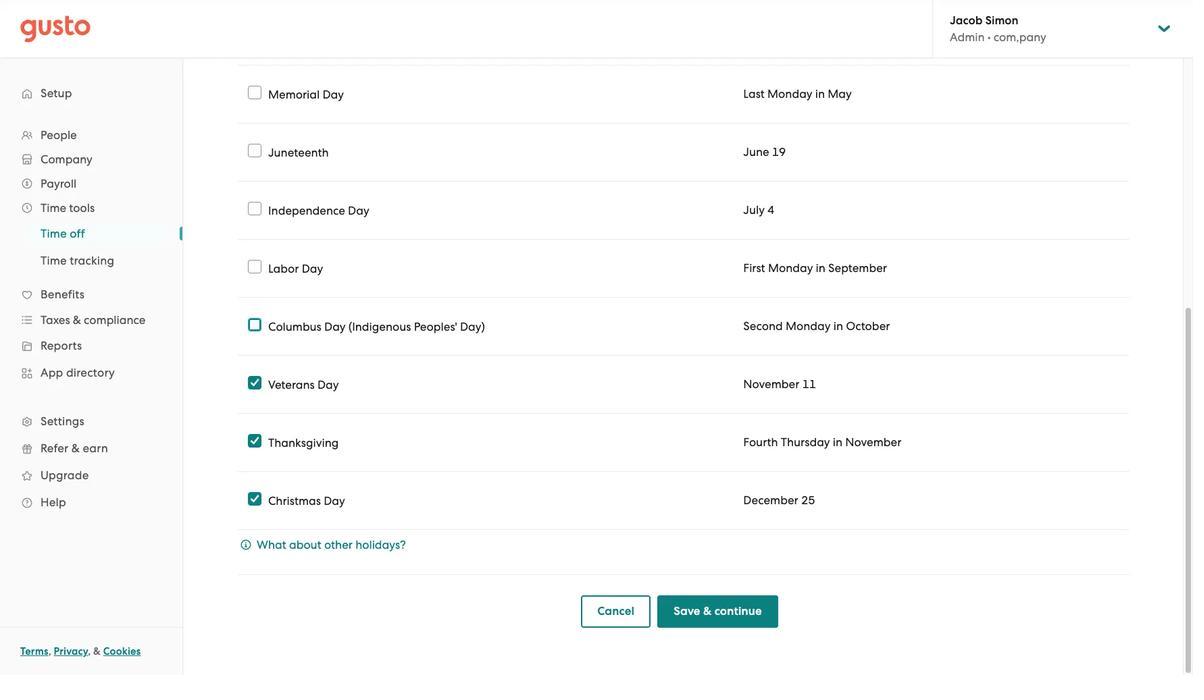 Task type: describe. For each thing, give the bounding box(es) containing it.
time for time tools
[[41, 201, 66, 215]]

day for christmas
[[324, 494, 345, 508]]

june 19
[[744, 145, 786, 159]]

last
[[744, 87, 765, 101]]

admin
[[950, 30, 985, 44]]

settings link
[[14, 410, 169, 434]]

refer
[[41, 442, 69, 455]]

veterans day
[[268, 378, 339, 392]]

christmas day
[[268, 494, 345, 508]]

time tools
[[41, 201, 95, 215]]

day)
[[460, 320, 485, 333]]

memorial
[[268, 88, 320, 101]]

september
[[829, 262, 887, 275]]

app
[[41, 366, 63, 380]]

home image
[[20, 15, 91, 42]]

memorial day
[[268, 88, 344, 101]]

list containing time off
[[0, 220, 182, 274]]

refer & earn link
[[14, 437, 169, 461]]

taxes & compliance button
[[14, 308, 169, 332]]

setup link
[[14, 81, 169, 105]]

in for november
[[833, 436, 843, 449]]

list containing people
[[0, 123, 182, 516]]

1 , from the left
[[48, 646, 51, 658]]

help
[[41, 496, 66, 510]]

benefits
[[41, 288, 85, 301]]

off
[[70, 227, 85, 241]]

cancel link
[[581, 596, 651, 628]]

reports
[[41, 339, 82, 353]]

columbus
[[268, 320, 322, 333]]

1 vertical spatial november
[[846, 436, 902, 449]]

com,pany
[[994, 30, 1047, 44]]

save
[[674, 605, 701, 619]]

time for time tracking
[[41, 254, 67, 268]]

0 horizontal spatial november
[[744, 378, 800, 391]]

thursday
[[781, 436, 830, 449]]

monday for last
[[768, 87, 813, 101]]

privacy link
[[54, 646, 88, 658]]

people
[[41, 128, 77, 142]]

taxes
[[41, 314, 70, 327]]

in for october
[[834, 320, 843, 333]]

first
[[744, 262, 765, 275]]

November 11 checkbox
[[248, 376, 262, 390]]

fourth
[[744, 436, 778, 449]]

save & continue
[[674, 605, 762, 619]]

day for veterans
[[318, 378, 339, 392]]

july
[[744, 203, 765, 217]]

(indigenous
[[349, 320, 411, 333]]

independence
[[268, 204, 345, 217]]

second
[[744, 320, 783, 333]]

19
[[772, 145, 786, 159]]

upgrade link
[[14, 464, 169, 488]]

terms link
[[20, 646, 48, 658]]

taxes & compliance
[[41, 314, 146, 327]]

other
[[324, 539, 353, 552]]

holidays?
[[356, 539, 406, 552]]

july 4
[[744, 203, 775, 217]]

June 19 checkbox
[[248, 144, 262, 157]]

Fourth Thursday in November checkbox
[[248, 435, 262, 448]]

app directory
[[41, 366, 115, 380]]

tracking
[[70, 254, 114, 268]]

payroll button
[[14, 172, 169, 196]]

benefits link
[[14, 282, 169, 307]]

4
[[768, 203, 775, 217]]

time tracking
[[41, 254, 114, 268]]

last monday in may
[[744, 87, 852, 101]]

tools
[[69, 201, 95, 215]]

cookies
[[103, 646, 141, 658]]

terms , privacy , & cookies
[[20, 646, 141, 658]]

upgrade
[[41, 469, 89, 482]]

monday for first
[[768, 262, 813, 275]]



Task type: vqa. For each thing, say whether or not it's contained in the screenshot.
Refer & earn link
yes



Task type: locate. For each thing, give the bounding box(es) containing it.
what
[[257, 539, 286, 552]]

time for time off
[[41, 227, 67, 241]]

& for earn
[[71, 442, 80, 455]]

people button
[[14, 123, 169, 147]]

2 , from the left
[[88, 646, 91, 658]]

independence day
[[268, 204, 369, 217]]

veterans
[[268, 378, 315, 392]]

simon
[[986, 14, 1019, 28]]

jacob simon admin • com,pany
[[950, 14, 1047, 44]]

refer & earn
[[41, 442, 108, 455]]

1 horizontal spatial november
[[846, 436, 902, 449]]

2 time from the top
[[41, 227, 67, 241]]

list
[[0, 123, 182, 516], [0, 220, 182, 274]]

1 vertical spatial time
[[41, 227, 67, 241]]

time
[[41, 201, 66, 215], [41, 227, 67, 241], [41, 254, 67, 268]]

directory
[[66, 366, 115, 380]]

juneteenth
[[268, 146, 329, 159]]

privacy
[[54, 646, 88, 658]]

what about other holidays?
[[257, 539, 406, 552]]

christmas
[[268, 494, 321, 508]]

app directory link
[[14, 361, 169, 385]]

jacob
[[950, 14, 983, 28]]

25
[[801, 494, 815, 508]]

day for independence
[[348, 204, 369, 217]]

payroll
[[41, 177, 76, 191]]

& inside dropdown button
[[73, 314, 81, 327]]

save & continue button
[[658, 596, 778, 628]]

first monday in september
[[744, 262, 887, 275]]

may
[[828, 87, 852, 101]]

what about other holidays? button
[[241, 537, 406, 553]]

monday right first
[[768, 262, 813, 275]]

•
[[988, 30, 991, 44]]

July 4 checkbox
[[248, 202, 262, 216]]

in left may
[[816, 87, 825, 101]]

1 time from the top
[[41, 201, 66, 215]]

cookies button
[[103, 644, 141, 660]]

2 list from the top
[[0, 220, 182, 274]]

Second Monday in October checkbox
[[248, 318, 262, 332]]

earn
[[83, 442, 108, 455]]

time tracking link
[[24, 249, 169, 273]]

0 horizontal spatial ,
[[48, 646, 51, 658]]

& right taxes
[[73, 314, 81, 327]]

settings
[[41, 415, 84, 428]]

company
[[41, 153, 92, 166]]

3 time from the top
[[41, 254, 67, 268]]

, left cookies
[[88, 646, 91, 658]]

day right veterans
[[318, 378, 339, 392]]

october
[[846, 320, 890, 333]]

cancel
[[598, 605, 635, 619]]

help link
[[14, 491, 169, 515]]

time inside dropdown button
[[41, 201, 66, 215]]

in left 'september'
[[816, 262, 826, 275]]

December 25 checkbox
[[248, 493, 262, 506]]

in right thursday
[[833, 436, 843, 449]]

november 11
[[744, 378, 816, 391]]

thanksgiving
[[268, 436, 339, 450]]

december
[[744, 494, 799, 508]]

time down payroll
[[41, 201, 66, 215]]

in for may
[[816, 87, 825, 101]]

monday right 'second'
[[786, 320, 831, 333]]

fourth thursday in november
[[744, 436, 902, 449]]

in
[[816, 87, 825, 101], [816, 262, 826, 275], [834, 320, 843, 333], [833, 436, 843, 449]]

day for memorial
[[323, 88, 344, 101]]

2 vertical spatial monday
[[786, 320, 831, 333]]

time down the time off at left
[[41, 254, 67, 268]]

day right memorial
[[323, 88, 344, 101]]

november
[[744, 378, 800, 391], [846, 436, 902, 449]]

& right "save" on the right of page
[[703, 605, 712, 619]]

in left october
[[834, 320, 843, 333]]

0 vertical spatial november
[[744, 378, 800, 391]]

2 vertical spatial time
[[41, 254, 67, 268]]

labor day
[[268, 262, 323, 275]]

second monday in october
[[744, 320, 890, 333]]

day right the labor at the top left of the page
[[302, 262, 323, 275]]

peoples'
[[414, 320, 457, 333]]

11
[[802, 378, 816, 391]]

time off link
[[24, 222, 169, 246]]

columbus day (indigenous peoples' day)
[[268, 320, 485, 333]]

june
[[744, 145, 769, 159]]

day for columbus
[[324, 320, 346, 333]]

december 25
[[744, 494, 815, 508]]

monday
[[768, 87, 813, 101], [768, 262, 813, 275], [786, 320, 831, 333]]

in for september
[[816, 262, 826, 275]]

module__icon___go7vc image
[[241, 540, 251, 551]]

day
[[323, 88, 344, 101], [348, 204, 369, 217], [302, 262, 323, 275], [324, 320, 346, 333], [318, 378, 339, 392], [324, 494, 345, 508]]

& left cookies
[[93, 646, 101, 658]]

1 list from the top
[[0, 123, 182, 516]]

labor
[[268, 262, 299, 275]]

time left off
[[41, 227, 67, 241]]

1 horizontal spatial ,
[[88, 646, 91, 658]]

day right christmas
[[324, 494, 345, 508]]

time tools button
[[14, 196, 169, 220]]

day right independence
[[348, 204, 369, 217]]

day right the "columbus"
[[324, 320, 346, 333]]

0 vertical spatial monday
[[768, 87, 813, 101]]

& inside button
[[703, 605, 712, 619]]

& left 'earn'
[[71, 442, 80, 455]]

gusto navigation element
[[0, 58, 182, 538]]

& for compliance
[[73, 314, 81, 327]]

monday for second
[[786, 320, 831, 333]]

setup
[[41, 86, 72, 100]]

compliance
[[84, 314, 146, 327]]

continue
[[715, 605, 762, 619]]

company button
[[14, 147, 169, 172]]

&
[[73, 314, 81, 327], [71, 442, 80, 455], [703, 605, 712, 619], [93, 646, 101, 658]]

, left privacy
[[48, 646, 51, 658]]

time off
[[41, 227, 85, 241]]

day for labor
[[302, 262, 323, 275]]

& for continue
[[703, 605, 712, 619]]

First Monday in September checkbox
[[248, 260, 262, 274]]

terms
[[20, 646, 48, 658]]

1 vertical spatial monday
[[768, 262, 813, 275]]

about
[[289, 539, 321, 552]]

Last Monday in May checkbox
[[248, 86, 262, 99]]

reports link
[[14, 334, 169, 358]]

monday right last
[[768, 87, 813, 101]]

0 vertical spatial time
[[41, 201, 66, 215]]



